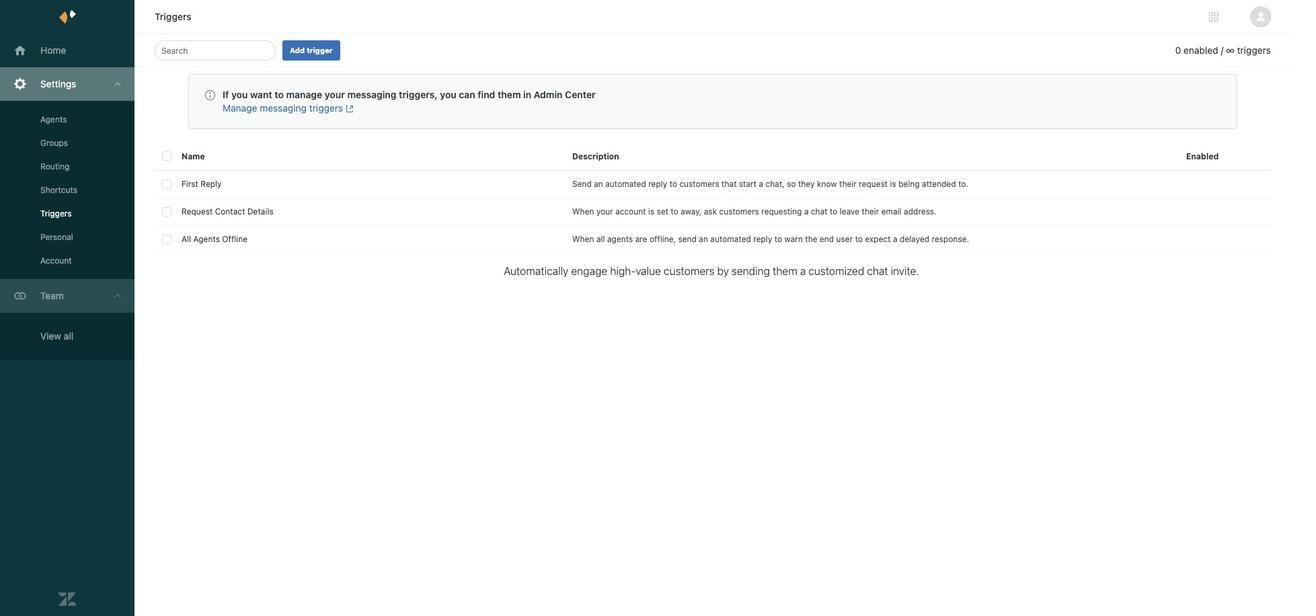 Task type: vqa. For each thing, say whether or not it's contained in the screenshot.
rightmost messaging
yes



Task type: describe. For each thing, give the bounding box(es) containing it.
requesting
[[761, 206, 802, 217]]

home
[[40, 44, 66, 56]]

admin
[[534, 89, 563, 100]]

to left warn on the right top of the page
[[775, 234, 782, 244]]

if you want to manage your messaging triggers, you can find them in admin center
[[223, 89, 596, 100]]

0 horizontal spatial triggers
[[40, 208, 72, 219]]

offline
[[222, 234, 248, 244]]

0 horizontal spatial their
[[839, 179, 857, 189]]

to right user
[[855, 234, 863, 244]]

automatically engage high-value customers by sending them a customized chat invite.
[[504, 265, 919, 277]]

that
[[722, 179, 737, 189]]

enabled
[[1184, 44, 1218, 56]]

personal
[[40, 232, 73, 242]]

send an automated reply to customers that start a chat, so they know their request is being attended to.
[[572, 179, 968, 189]]

groups
[[40, 138, 68, 148]]

ask
[[704, 206, 717, 217]]

0 vertical spatial them
[[498, 89, 521, 100]]

view all
[[40, 330, 73, 342]]

0 horizontal spatial an
[[594, 179, 603, 189]]

response.
[[932, 234, 969, 244]]

request
[[859, 179, 888, 189]]

description
[[572, 151, 619, 161]]

address.
[[904, 206, 937, 217]]

1 vertical spatial an
[[699, 234, 708, 244]]

set
[[657, 206, 669, 217]]

start
[[739, 179, 757, 189]]

value
[[636, 265, 661, 277]]

add trigger
[[290, 46, 333, 54]]

to right set
[[671, 206, 679, 217]]

1 vertical spatial is
[[648, 206, 655, 217]]

1 vertical spatial agents
[[193, 234, 220, 244]]

0 horizontal spatial messaging
[[260, 102, 307, 114]]

by
[[717, 265, 729, 277]]

are
[[635, 234, 647, 244]]

first
[[182, 179, 198, 189]]

1 vertical spatial their
[[862, 206, 879, 217]]

away,
[[681, 206, 702, 217]]

the
[[805, 234, 818, 244]]

to up manage messaging triggers
[[275, 89, 284, 100]]

all for when
[[596, 234, 605, 244]]

0 vertical spatial automated
[[605, 179, 646, 189]]

1 you from the left
[[231, 89, 248, 100]]

enabled
[[1186, 151, 1219, 161]]

1 vertical spatial reply
[[753, 234, 772, 244]]

when for when your account is set to away, ask customers requesting a chat to leave their email address.
[[572, 206, 594, 217]]

know
[[817, 179, 837, 189]]

zendesk products image
[[1209, 12, 1219, 22]]

0 vertical spatial messaging
[[347, 89, 396, 100]]

details
[[247, 206, 274, 217]]

request
[[182, 206, 213, 217]]

trigger
[[307, 46, 333, 54]]

all agents offline
[[182, 234, 248, 244]]

2 vertical spatial customers
[[664, 265, 715, 277]]

being
[[899, 179, 920, 189]]

0 enabled / ∞ triggers
[[1175, 44, 1271, 56]]

1 vertical spatial customers
[[719, 206, 759, 217]]

when your account is set to away, ask customers requesting a chat to leave their email address.
[[572, 206, 937, 217]]

reply
[[201, 179, 222, 189]]

1 horizontal spatial chat
[[867, 265, 888, 277]]

add trigger button
[[282, 40, 340, 61]]

can
[[459, 89, 475, 100]]

account
[[616, 206, 646, 217]]

offline,
[[650, 234, 676, 244]]

name
[[182, 151, 205, 161]]

send
[[572, 179, 592, 189]]

agents
[[607, 234, 633, 244]]

0 horizontal spatial agents
[[40, 114, 67, 124]]

settings
[[40, 78, 76, 89]]

1 horizontal spatial is
[[890, 179, 896, 189]]



Task type: locate. For each thing, give the bounding box(es) containing it.
all right "view"
[[64, 330, 73, 342]]

messaging left triggers,
[[347, 89, 396, 100]]

is left being
[[890, 179, 896, 189]]

1 vertical spatial when
[[572, 234, 594, 244]]

0 vertical spatial an
[[594, 179, 603, 189]]

routing
[[40, 161, 70, 171]]

an
[[594, 179, 603, 189], [699, 234, 708, 244]]

view
[[40, 330, 61, 342]]

0 horizontal spatial triggers
[[309, 102, 343, 114]]

automatically
[[504, 265, 569, 277]]

when up engage
[[572, 234, 594, 244]]

0 vertical spatial all
[[596, 234, 605, 244]]

is
[[890, 179, 896, 189], [648, 206, 655, 217]]

0 horizontal spatial reply
[[648, 179, 667, 189]]

leave
[[840, 206, 860, 217]]

all left agents
[[596, 234, 605, 244]]

/
[[1221, 44, 1224, 56]]

triggers
[[1237, 44, 1271, 56], [309, 102, 343, 114]]

reply down when your account is set to away, ask customers requesting a chat to leave their email address.
[[753, 234, 772, 244]]

1 horizontal spatial all
[[596, 234, 605, 244]]

customized
[[809, 265, 864, 277]]

customers right ask
[[719, 206, 759, 217]]

triggers up personal
[[40, 208, 72, 219]]

them
[[498, 89, 521, 100], [773, 265, 798, 277]]

team
[[40, 290, 64, 301]]

all
[[596, 234, 605, 244], [64, 330, 73, 342]]

automated up account
[[605, 179, 646, 189]]

to
[[275, 89, 284, 100], [670, 179, 677, 189], [671, 206, 679, 217], [830, 206, 838, 217], [775, 234, 782, 244], [855, 234, 863, 244]]

0 vertical spatial your
[[325, 89, 345, 100]]

manage messaging triggers
[[223, 102, 343, 114]]

0 vertical spatial customers
[[680, 179, 719, 189]]

agents up groups
[[40, 114, 67, 124]]

them down warn on the right top of the page
[[773, 265, 798, 277]]

them left in
[[498, 89, 521, 100]]

find
[[478, 89, 495, 100]]

0 vertical spatial chat
[[811, 206, 828, 217]]

1 vertical spatial automated
[[710, 234, 751, 244]]

request contact details
[[182, 206, 274, 217]]

triggers up search text box
[[155, 11, 192, 22]]

0 horizontal spatial all
[[64, 330, 73, 342]]

customers
[[680, 179, 719, 189], [719, 206, 759, 217], [664, 265, 715, 277]]

1 vertical spatial messaging
[[260, 102, 307, 114]]

end
[[820, 234, 834, 244]]

account
[[40, 256, 72, 266]]

0 vertical spatial triggers
[[1237, 44, 1271, 56]]

1 horizontal spatial triggers
[[155, 11, 192, 22]]

1 horizontal spatial automated
[[710, 234, 751, 244]]

chat
[[811, 206, 828, 217], [867, 265, 888, 277]]

when all agents are offline, send an automated reply to warn the end user to expect a delayed response.
[[572, 234, 969, 244]]

0
[[1175, 44, 1181, 56]]

send
[[678, 234, 697, 244]]

expect
[[865, 234, 891, 244]]

a down the
[[800, 265, 806, 277]]

1 horizontal spatial agents
[[193, 234, 220, 244]]

when down send on the left of page
[[572, 206, 594, 217]]

1 horizontal spatial reply
[[753, 234, 772, 244]]

1 horizontal spatial triggers
[[1237, 44, 1271, 56]]

reply
[[648, 179, 667, 189], [753, 234, 772, 244]]

chat up end
[[811, 206, 828, 217]]

want
[[250, 89, 272, 100]]

1 horizontal spatial their
[[862, 206, 879, 217]]

0 vertical spatial is
[[890, 179, 896, 189]]

messaging down the manage
[[260, 102, 307, 114]]

to left leave
[[830, 206, 838, 217]]

1 when from the top
[[572, 206, 594, 217]]

triggers down the manage
[[309, 102, 343, 114]]

1 vertical spatial them
[[773, 265, 798, 277]]

2 you from the left
[[440, 89, 457, 100]]

manage messaging triggers link
[[223, 102, 353, 114]]

so
[[787, 179, 796, 189]]

contact
[[215, 206, 245, 217]]

0 horizontal spatial chat
[[811, 206, 828, 217]]

1 horizontal spatial your
[[596, 206, 613, 217]]

automated
[[605, 179, 646, 189], [710, 234, 751, 244]]

1 vertical spatial triggers
[[309, 102, 343, 114]]

they
[[798, 179, 815, 189]]

if
[[223, 89, 229, 100]]

customers down send
[[664, 265, 715, 277]]

attended
[[922, 179, 956, 189]]

to.
[[958, 179, 968, 189]]

messaging
[[347, 89, 396, 100], [260, 102, 307, 114]]

their right leave
[[862, 206, 879, 217]]

1 vertical spatial triggers
[[40, 208, 72, 219]]

is left set
[[648, 206, 655, 217]]

1 vertical spatial all
[[64, 330, 73, 342]]

2 when from the top
[[572, 234, 594, 244]]

your left account
[[596, 206, 613, 217]]

agents right the all
[[193, 234, 220, 244]]

0 vertical spatial agents
[[40, 114, 67, 124]]

when for when all agents are offline, send an automated reply to warn the end user to expect a delayed response.
[[572, 234, 594, 244]]

sending
[[732, 265, 770, 277]]

0 horizontal spatial you
[[231, 89, 248, 100]]

invite.
[[891, 265, 919, 277]]

chat left invite.
[[867, 265, 888, 277]]

manage
[[223, 102, 257, 114]]

triggers right ∞
[[1237, 44, 1271, 56]]

0 vertical spatial their
[[839, 179, 857, 189]]

engage
[[571, 265, 608, 277]]

1 horizontal spatial you
[[440, 89, 457, 100]]

1 vertical spatial chat
[[867, 265, 888, 277]]

0 vertical spatial when
[[572, 206, 594, 217]]

0 vertical spatial triggers
[[155, 11, 192, 22]]

center
[[565, 89, 596, 100]]

0 horizontal spatial them
[[498, 89, 521, 100]]

1 horizontal spatial messaging
[[347, 89, 396, 100]]

you left can
[[440, 89, 457, 100]]

high-
[[610, 265, 636, 277]]

delayed
[[900, 234, 930, 244]]

a right 'requesting'
[[804, 206, 809, 217]]

shortcuts
[[40, 185, 77, 195]]

a
[[759, 179, 763, 189], [804, 206, 809, 217], [893, 234, 898, 244], [800, 265, 806, 277]]

a right expect
[[893, 234, 898, 244]]

an right send on the left of page
[[594, 179, 603, 189]]

1 horizontal spatial an
[[699, 234, 708, 244]]

0 horizontal spatial is
[[648, 206, 655, 217]]

your right the manage
[[325, 89, 345, 100]]

an right send
[[699, 234, 708, 244]]

all for view
[[64, 330, 73, 342]]

triggers
[[155, 11, 192, 22], [40, 208, 72, 219]]

you
[[231, 89, 248, 100], [440, 89, 457, 100]]

first reply
[[182, 179, 222, 189]]

Search text field
[[161, 42, 265, 59]]

0 horizontal spatial automated
[[605, 179, 646, 189]]

0 vertical spatial reply
[[648, 179, 667, 189]]

you up manage
[[231, 89, 248, 100]]

0 horizontal spatial your
[[325, 89, 345, 100]]

user
[[836, 234, 853, 244]]

chat,
[[766, 179, 785, 189]]

customers up away,
[[680, 179, 719, 189]]

all
[[182, 234, 191, 244]]

manage
[[286, 89, 322, 100]]

automated up by
[[710, 234, 751, 244]]

agents
[[40, 114, 67, 124], [193, 234, 220, 244]]

email
[[881, 206, 902, 217]]

1 vertical spatial your
[[596, 206, 613, 217]]

warn
[[785, 234, 803, 244]]

1 horizontal spatial them
[[773, 265, 798, 277]]

∞
[[1226, 44, 1235, 56]]

a right start
[[759, 179, 763, 189]]

reply up set
[[648, 179, 667, 189]]

when
[[572, 206, 594, 217], [572, 234, 594, 244]]

triggers,
[[399, 89, 438, 100]]

in
[[523, 89, 531, 100]]

to left that
[[670, 179, 677, 189]]

their right the know
[[839, 179, 857, 189]]

add
[[290, 46, 305, 54]]



